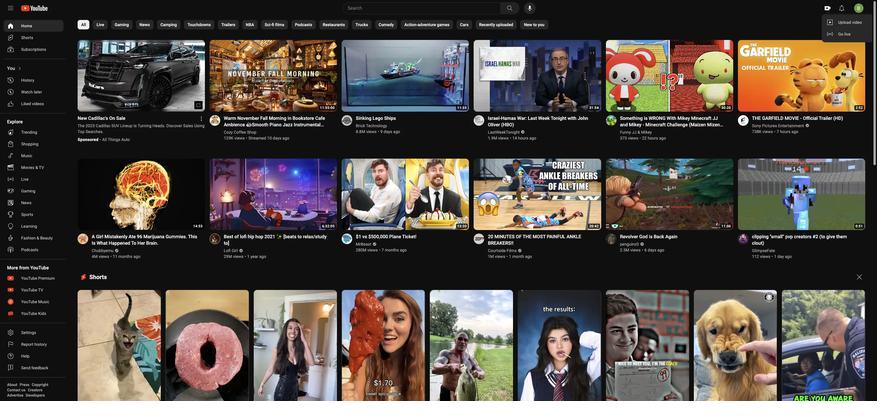 Task type: describe. For each thing, give the bounding box(es) containing it.
advertise link
[[7, 393, 23, 399]]

to
[[131, 241, 136, 246]]

11 minutes, 33 seconds element
[[458, 106, 467, 110]]

again
[[666, 234, 678, 240]]

youtube for premium
[[21, 276, 37, 281]]

hip
[[248, 234, 254, 240]]

liked videos
[[21, 101, 44, 106]]

mizen
[[708, 122, 720, 128]]

glimpsefate link
[[752, 248, 776, 254]]

auto
[[121, 137, 130, 142]]

8.8m
[[356, 129, 365, 134]]

youtube for music
[[21, 300, 37, 304]]

all for all things auto
[[102, 137, 107, 142]]

fall
[[260, 116, 268, 121]]

go live
[[839, 32, 851, 36]]

copyright
[[32, 383, 48, 387]]

22
[[642, 136, 647, 141]]

ankle
[[567, 234, 582, 240]]

cadillac
[[96, 123, 111, 128]]

0 horizontal spatial minecraft
[[646, 122, 666, 128]]

1 vertical spatial tv
[[38, 288, 43, 293]]

last
[[528, 116, 537, 121]]

6 hours, 32 minutes, 5 seconds element
[[322, 225, 335, 229]]

glimpsefate
[[752, 249, 775, 253]]

11 hours, 55 minutes element
[[320, 106, 335, 110]]

12:20
[[458, 225, 467, 229]]

tab list containing all
[[78, 16, 549, 33]]

0 vertical spatial tv
[[39, 165, 44, 170]]

go
[[839, 32, 844, 36]]

recently uploaded
[[479, 22, 513, 27]]

14:53
[[193, 225, 203, 229]]

courtside films
[[488, 249, 517, 253]]

8.8m views
[[356, 129, 377, 134]]

new for new to you
[[524, 22, 533, 27]]

1 year ago
[[247, 255, 266, 259]]

something
[[620, 116, 643, 121]]

sports
[[21, 212, 33, 217]]

lastweektonight image
[[474, 115, 485, 126]]

funny
[[620, 130, 631, 135]]

movie
[[785, 116, 800, 121]]

29m
[[224, 255, 232, 259]]

sci-
[[265, 22, 272, 27]]

later
[[34, 90, 42, 94]]

lofi girl image
[[210, 234, 220, 245]]

penguinz0 image
[[606, 234, 617, 245]]

ago for sinking lego ships
[[393, 129, 400, 134]]

ships
[[384, 116, 396, 121]]

brick technology image
[[342, 115, 353, 126]]

you
[[538, 22, 545, 27]]

1 for of
[[509, 255, 512, 259]]

breakers!!
[[488, 241, 514, 246]]

youtube for kids
[[21, 312, 37, 316]]

and
[[620, 122, 628, 128]]

recently
[[479, 22, 495, 27]]

1 vertical spatial mikey
[[629, 122, 642, 128]]

best of lofi hip hop 2021 ✨ [beats to relax/study to] by lofi girl 29,744,018 views 1 year ago 6 hours, 32 minutes element
[[224, 234, 330, 247]]

oliver
[[488, 122, 500, 128]]

sinking lego ships
[[356, 116, 396, 121]]

happened
[[109, 241, 130, 246]]

give
[[827, 234, 836, 240]]

7 for movie
[[777, 129, 779, 134]]

sinking lego ships by brick technology 8,888,134 views 9 days ago 11 minutes, 33 seconds element
[[356, 115, 400, 122]]

the
[[78, 123, 85, 128]]

sony
[[752, 123, 762, 128]]

the garfield movie - official trailer (hd) link
[[752, 115, 844, 122]]

trailers
[[222, 22, 235, 27]]

738k
[[752, 129, 762, 134]]

courtside films link
[[488, 248, 517, 254]]

"small"
[[770, 234, 785, 240]]

jj inside something is wrong with mikey minecraft jj and mikey - minecraft challenge (maizen mizen mazien)
[[713, 116, 718, 121]]

1 horizontal spatial podcasts
[[295, 22, 312, 27]]

views for minutes
[[495, 255, 506, 259]]

12 minutes, 20 seconds element
[[458, 225, 467, 229]]

11:55:00
[[320, 106, 335, 110]]

plane
[[389, 234, 401, 240]]

20 minutes of the most painful ankle breakers!! by courtside films 1,011,848 views 1 month ago 20 minutes element
[[488, 234, 594, 247]]

4m views
[[92, 255, 109, 259]]

cozy coffee shop
[[224, 130, 257, 135]]

129k
[[224, 136, 233, 141]]

Search text field
[[348, 4, 499, 12]]

to inside best of lofi hip hop 2021 ✨ [beats to relax/study to]
[[298, 234, 302, 240]]

14 minutes, 53 seconds element
[[193, 225, 203, 229]]

cozy coffee shop image
[[210, 115, 220, 126]]

31:54 link
[[474, 40, 602, 112]]

best
[[224, 234, 233, 240]]

- inside the garfield movie - official trailer (hd) by sony pictures entertainment 738,919 views 7 hours ago 2 minutes, 52 seconds element
[[801, 116, 802, 121]]

israel-hamas war: last week tonight with john oliver (hbo) link
[[488, 115, 594, 128]]

hours for movie
[[780, 129, 791, 134]]

creators
[[795, 234, 812, 240]]

11
[[113, 255, 117, 259]]

2.5m views
[[620, 248, 641, 253]]

$1
[[356, 234, 361, 240]]

trending
[[21, 130, 37, 135]]

views for god
[[631, 248, 641, 253]]

jazz
[[283, 122, 293, 128]]

373 views
[[620, 136, 639, 141]]

films
[[507, 249, 517, 253]]

views for of
[[233, 255, 244, 259]]

mistakenly
[[105, 234, 127, 240]]

send feedback
[[21, 366, 48, 371]]

the garfield movie - official trailer (hd) by sony pictures entertainment 738,919 views 7 hours ago 2 minutes, 52 seconds element
[[752, 115, 844, 122]]

glimpsefate image
[[738, 234, 749, 245]]

a girl mistakenly ate 96 marijuana gummies. this is what happened to her brain.
[[92, 234, 197, 246]]

video
[[853, 20, 863, 25]]

views for vs
[[368, 248, 378, 253]]

is inside "link"
[[649, 234, 653, 240]]

sponsored
[[78, 137, 99, 142]]

11:00
[[722, 225, 731, 229]]

ago for best of lofi hip hop 2021 ✨ [beats to relax/study to]
[[259, 255, 266, 259]]

112 views
[[752, 255, 771, 259]]

them
[[837, 234, 848, 240]]

0 vertical spatial gaming
[[115, 22, 129, 27]]

vs
[[363, 234, 367, 240]]

creators link
[[28, 388, 43, 393]]

nba
[[246, 22, 254, 27]]

ago down the jazz
[[283, 136, 289, 141]]

30 minutes, 20 seconds element
[[722, 106, 731, 110]]

something is wrong with mikey minecraft jj and mikey - minecraft challenge (maizen mizen mazien)
[[620, 116, 720, 134]]

movies
[[21, 165, 34, 170]]

(hbo)
[[502, 122, 514, 128]]

0 horizontal spatial music
[[21, 154, 32, 158]]

jj inside 'link'
[[632, 130, 637, 135]]

views for is
[[628, 136, 639, 141]]

(maizen
[[689, 122, 706, 128]]

settings
[[21, 331, 36, 335]]

1 vertical spatial gaming
[[21, 189, 35, 194]]

the inside the garfield movie - official trailer (hd) by sony pictures entertainment 738,919 views 7 hours ago 2 minutes, 52 seconds element
[[752, 116, 761, 121]]

mikey inside 'link'
[[642, 130, 652, 135]]

minutes
[[495, 234, 515, 240]]

new for new cadillac's on sale
[[78, 116, 87, 121]]

revolver god is back again by penguinz0 2,512,648 views 6 days ago 11 minutes element
[[620, 234, 678, 240]]

from
[[19, 265, 29, 271]]

1 vertical spatial news
[[21, 201, 32, 205]]

penguinz0 link
[[620, 242, 640, 248]]

brain.
[[146, 241, 158, 246]]

is inside the 2023 cadillac suv lineup is turning heads. discover sales using top searches.
[[134, 123, 137, 128]]

all for all
[[81, 22, 86, 27]]

brick technology
[[356, 123, 387, 128]]

pictures
[[763, 123, 778, 128]]

suv
[[112, 123, 119, 128]]

$1 vs $500,000 plane ticket! by mrbeast 280,150,507 views 7 months ago 12 minutes, 20 seconds element
[[356, 234, 417, 240]]

1 for pvp
[[775, 255, 777, 259]]

20:42
[[590, 225, 599, 229]]



Task type: locate. For each thing, give the bounding box(es) containing it.
views for garfield
[[763, 129, 773, 134]]

shorts down 4m views
[[89, 274, 107, 281]]

0 vertical spatial music
[[224, 128, 237, 134]]

clipping
[[752, 234, 769, 240]]

the inside 20 minutes of the most painful ankle breakers!!
[[523, 234, 532, 240]]

cars
[[460, 22, 469, 27]]

0 horizontal spatial girl
[[96, 234, 103, 240]]

months for ate
[[119, 255, 132, 259]]

2:52
[[856, 106, 863, 110]]

ago right month
[[525, 255, 532, 259]]

is
[[134, 123, 137, 128], [92, 241, 96, 246]]

1 horizontal spatial all
[[102, 137, 107, 142]]

51 seconds element
[[856, 225, 863, 229]]

views for lego
[[366, 129, 377, 134]]

days right 9
[[384, 129, 392, 134]]

1 horizontal spatial music
[[38, 300, 49, 304]]

a girl mistakenly ate 96 marijuana gummies. this is what happened to her brain. by chubbyemu 4,089,685 views 11 months ago 14 minutes, 53 seconds element
[[92, 234, 198, 247]]

views down lastweektonight
[[499, 136, 509, 141]]

1 horizontal spatial months
[[385, 248, 399, 253]]

mikey up 22
[[642, 130, 652, 135]]

0 horizontal spatial 1
[[247, 255, 250, 259]]

cozy coffee shop link
[[224, 129, 257, 135]]

ago for the garfield movie - official trailer (hd)
[[792, 129, 799, 134]]

views
[[366, 129, 377, 134], [763, 129, 773, 134], [234, 136, 245, 141], [499, 136, 509, 141], [628, 136, 639, 141], [368, 248, 378, 253], [631, 248, 641, 253], [99, 255, 109, 259], [233, 255, 244, 259], [495, 255, 506, 259], [760, 255, 771, 259]]

2 vertical spatial music
[[38, 300, 49, 304]]

1 vertical spatial podcasts
[[21, 248, 38, 252]]

months for plane
[[385, 248, 399, 253]]

☕smooth
[[246, 122, 269, 128]]

0 vertical spatial is
[[644, 116, 648, 121]]

sony pictures entertainment image
[[738, 115, 749, 126]]

mikey up challenge
[[678, 116, 690, 121]]

2 vertical spatial days
[[648, 248, 657, 253]]

cozy
[[224, 130, 233, 135]]

ago down ticket!
[[400, 248, 407, 253]]

ago right year
[[259, 255, 266, 259]]

creators
[[28, 388, 43, 393]]

youtube down youtube tv
[[21, 300, 37, 304]]

0 horizontal spatial days
[[273, 136, 282, 141]]

warm
[[224, 116, 236, 121]]

0 horizontal spatial months
[[119, 255, 132, 259]]

hours right 14
[[518, 136, 529, 141]]

1 vertical spatial shorts
[[89, 274, 107, 281]]

painful
[[547, 234, 566, 240]]

1 vertical spatial is
[[649, 234, 653, 240]]

mrbeast link
[[356, 242, 372, 248]]

advertise
[[7, 394, 23, 398]]

0 horizontal spatial jj
[[632, 130, 637, 135]]

1 vertical spatial music
[[21, 154, 32, 158]]

views down coffee
[[234, 136, 245, 141]]

1 horizontal spatial jj
[[713, 116, 718, 121]]

20 minutes, 42 seconds element
[[590, 225, 599, 229]]

lofi
[[240, 234, 247, 240]]

1 vertical spatial the
[[523, 234, 532, 240]]

trucks
[[356, 22, 368, 27]]

warm november fall morning in bookstore cafe ambience ☕smooth piano jazz instrumental music to study
[[224, 116, 325, 134]]

20
[[488, 234, 494, 240]]

to right [beats
[[298, 234, 302, 240]]

1 left year
[[247, 255, 250, 259]]

history
[[34, 342, 47, 347]]

0:51 link
[[738, 159, 866, 231]]

1 vertical spatial days
[[273, 136, 282, 141]]

funny jj & mikey link
[[620, 129, 653, 135]]

coffee
[[234, 130, 246, 135]]

1 left day
[[775, 255, 777, 259]]

jj up mizen
[[713, 116, 718, 121]]

report
[[21, 342, 33, 347]]

youtube up youtube music
[[21, 288, 37, 293]]

sinking lego ships link
[[356, 115, 400, 122]]

contact us link
[[7, 388, 26, 393]]

1 vertical spatial girl
[[232, 249, 238, 253]]

explore
[[7, 119, 23, 125]]

to inside warm november fall morning in bookstore cafe ambience ☕smooth piano jazz instrumental music to study
[[238, 128, 242, 134]]

to down ambience
[[238, 128, 242, 134]]

0 horizontal spatial hours
[[518, 136, 529, 141]]

- inside something is wrong with mikey minecraft jj and mikey - minecraft challenge (maizen mizen mazien)
[[643, 122, 645, 128]]

ago for israel-hamas war: last week tonight with john oliver (hbo)
[[530, 136, 537, 141]]

is right lineup
[[134, 123, 137, 128]]

2 horizontal spatial hours
[[780, 129, 791, 134]]

31:54
[[590, 106, 599, 110]]

mikey down something
[[629, 122, 642, 128]]

14 hours ago
[[513, 136, 537, 141]]

the 2023 cadillac suv lineup is turning heads. discover sales using top searches.
[[78, 123, 205, 134]]

tonight
[[551, 116, 567, 121]]

- up funny jj & mikey 'link'
[[643, 122, 645, 128]]

1 horizontal spatial days
[[384, 129, 392, 134]]

to]
[[224, 241, 229, 246]]

1 horizontal spatial minecraft
[[692, 116, 712, 121]]

31 minutes, 54 seconds element
[[590, 106, 599, 110]]

$1 vs $500,000 plane ticket!
[[356, 234, 417, 240]]

gaming link
[[4, 185, 64, 197], [4, 185, 64, 197]]

of
[[516, 234, 522, 240]]

months down plane
[[385, 248, 399, 253]]

- right movie
[[801, 116, 802, 121]]

new left you
[[524, 22, 533, 27]]

chubbyemu image
[[78, 234, 88, 245]]

courtside films image
[[474, 234, 485, 245]]

best of lofi hip hop 2021 ✨ [beats to relax/study to]
[[224, 234, 327, 246]]

press
[[20, 383, 29, 387]]

1 vertical spatial is
[[92, 241, 96, 246]]

1 vertical spatial jj
[[632, 130, 637, 135]]

2 minutes, 52 seconds element
[[856, 106, 863, 110]]

ago down entertainment
[[792, 129, 799, 134]]

views down penguinz0 link
[[631, 248, 641, 253]]

& for beauty
[[37, 236, 39, 241]]

0 vertical spatial is
[[134, 123, 137, 128]]

views for girl
[[99, 255, 109, 259]]

2:52 link
[[738, 40, 866, 112]]

14:53 link
[[78, 159, 205, 231]]

views down lofi girl link
[[233, 255, 244, 259]]

is right the god
[[649, 234, 653, 240]]

1 horizontal spatial to
[[298, 234, 302, 240]]

is
[[644, 116, 648, 121], [649, 234, 653, 240]]

11 minutes element
[[722, 225, 731, 229]]

1 horizontal spatial hours
[[648, 136, 658, 141]]

all inside tab list
[[81, 22, 86, 27]]

1 vertical spatial -
[[643, 122, 645, 128]]

ago right day
[[785, 255, 792, 259]]

music up movies
[[21, 154, 32, 158]]

music up 129k
[[224, 128, 237, 134]]

more from youtube
[[7, 265, 49, 271]]

news left camping
[[140, 22, 150, 27]]

0 horizontal spatial live
[[21, 177, 29, 182]]

youtube down more from youtube
[[21, 276, 37, 281]]

1 horizontal spatial shorts
[[89, 274, 107, 281]]

0 vertical spatial jj
[[713, 116, 718, 121]]

ago down to
[[133, 255, 140, 259]]

jj
[[713, 116, 718, 121], [632, 130, 637, 135]]

send
[[21, 366, 30, 371]]

views down glimpsefate link
[[760, 255, 771, 259]]

0 horizontal spatial is
[[92, 241, 96, 246]]

0 horizontal spatial to
[[238, 128, 242, 134]]

youtube for tv
[[21, 288, 37, 293]]

history link
[[4, 74, 64, 86], [4, 74, 64, 86]]

home
[[21, 24, 32, 28]]

podcasts down fashion
[[21, 248, 38, 252]]

days for sinking lego ships
[[384, 129, 392, 134]]

views for hamas
[[499, 136, 509, 141]]

1 down films
[[509, 255, 512, 259]]

ago down back
[[658, 248, 665, 253]]

to left you
[[534, 22, 537, 27]]

minecraft down wrong
[[646, 122, 666, 128]]

is left wrong
[[644, 116, 648, 121]]

ago for clipping "small" pvp creators #2 (to give them clout)
[[785, 255, 792, 259]]

1 vertical spatial &
[[35, 165, 38, 170]]

youtube music link
[[4, 296, 64, 308], [4, 296, 64, 308]]

brick technology link
[[356, 123, 388, 129]]

music inside warm november fall morning in bookstore cafe ambience ☕smooth piano jazz instrumental music to study
[[224, 128, 237, 134]]

1 horizontal spatial 7
[[777, 129, 779, 134]]

3 1 from the left
[[775, 255, 777, 259]]

liked
[[21, 101, 31, 106]]

7 down $1 vs $500,000 plane ticket! by mrbeast 280,150,507 views 7 months ago 12 minutes, 20 seconds element
[[382, 248, 384, 253]]

ago down ships
[[393, 129, 400, 134]]

tab list
[[78, 16, 549, 33]]

report history
[[21, 342, 47, 347]]

0 vertical spatial news
[[140, 22, 150, 27]]

0 vertical spatial the
[[752, 116, 761, 121]]

avatar image image
[[855, 4, 864, 13]]

1 vertical spatial minecraft
[[646, 122, 666, 128]]

& left beauty
[[37, 236, 39, 241]]

jj up 373 views
[[632, 130, 637, 135]]

the right of
[[523, 234, 532, 240]]

280m views
[[356, 248, 378, 253]]

hamas
[[501, 116, 516, 121]]

0 vertical spatial new
[[524, 22, 533, 27]]

gaming
[[115, 22, 129, 27], [21, 189, 35, 194]]

0 vertical spatial -
[[801, 116, 802, 121]]

lofi girl
[[224, 249, 238, 253]]

views down brick technology
[[366, 129, 377, 134]]

2 vertical spatial mikey
[[642, 130, 652, 135]]

& inside 'link'
[[638, 130, 640, 135]]

ago for 20 minutes of the most painful ankle breakers!!
[[525, 255, 532, 259]]

girl for a
[[96, 234, 103, 240]]

2 vertical spatial &
[[37, 236, 39, 241]]

minecraft up (maizen on the right of page
[[692, 116, 712, 121]]

girl up 29m views
[[232, 249, 238, 253]]

tv down "youtube premium"
[[38, 288, 43, 293]]

day
[[778, 255, 784, 259]]

girl inside the a girl mistakenly ate 96 marijuana gummies. this is what happened to her brain.
[[96, 234, 103, 240]]

something is wrong with mikey minecraft jj and mikey - minecraft challenge (maizen mizen mazien) by funny jj & mikey 373 views 22 hours ago 30 minutes element
[[620, 115, 727, 134]]

days for revolver god is back again
[[648, 248, 657, 253]]

ago down something is wrong with mikey minecraft jj and mikey - minecraft challenge (maizen mizen mazien)
[[660, 136, 666, 141]]

0 vertical spatial podcasts
[[295, 22, 312, 27]]

1 horizontal spatial live
[[97, 22, 104, 27]]

hours right 22
[[648, 136, 658, 141]]

0 horizontal spatial news
[[21, 201, 32, 205]]

0 vertical spatial 7
[[777, 129, 779, 134]]

0 horizontal spatial shorts
[[21, 35, 33, 40]]

hours down entertainment
[[780, 129, 791, 134]]

1 1 from the left
[[247, 255, 250, 259]]

mrbeast image
[[342, 234, 353, 245]]

days right 10
[[273, 136, 282, 141]]

1 horizontal spatial -
[[801, 116, 802, 121]]

ago for $1 vs $500,000 plane ticket!
[[400, 248, 407, 253]]

0 horizontal spatial -
[[643, 122, 645, 128]]

funny jj & mikey image
[[606, 115, 617, 126]]

is down a
[[92, 241, 96, 246]]

2 1 from the left
[[509, 255, 512, 259]]

2 vertical spatial to
[[298, 234, 302, 240]]

news inside tab list
[[140, 22, 150, 27]]

relax/study
[[303, 234, 327, 240]]

2 horizontal spatial music
[[224, 128, 237, 134]]

ago for revolver god is back again
[[658, 248, 665, 253]]

280m
[[356, 248, 367, 253]]

this
[[188, 234, 197, 240]]

developers
[[26, 394, 45, 398]]

1 horizontal spatial new
[[524, 22, 533, 27]]

views down the pictures
[[763, 129, 773, 134]]

sales
[[183, 123, 193, 128]]

tv right movies
[[39, 165, 44, 170]]

0 vertical spatial mikey
[[678, 116, 690, 121]]

0 horizontal spatial gaming
[[21, 189, 35, 194]]

0 horizontal spatial 7
[[382, 248, 384, 253]]

help
[[21, 354, 30, 359]]

ago for something is wrong with mikey minecraft jj and mikey - minecraft challenge (maizen mizen mazien)
[[660, 136, 666, 141]]

music up kids
[[38, 300, 49, 304]]

girl right a
[[96, 234, 103, 240]]

0 vertical spatial to
[[534, 22, 537, 27]]

to inside tab list
[[534, 22, 537, 27]]

youtube premium
[[21, 276, 55, 281]]

1 horizontal spatial the
[[752, 116, 761, 121]]

1 vertical spatial live
[[21, 177, 29, 182]]

1 vertical spatial all
[[102, 137, 107, 142]]

girl for lofi
[[232, 249, 238, 253]]

9
[[381, 129, 383, 134]]

fi
[[272, 22, 274, 27]]

0 vertical spatial days
[[384, 129, 392, 134]]

views for november
[[234, 136, 245, 141]]

6:32:05 link
[[210, 159, 337, 231]]

0 horizontal spatial new
[[78, 116, 87, 121]]

0 horizontal spatial all
[[81, 22, 86, 27]]

0 horizontal spatial is
[[644, 116, 648, 121]]

shop
[[247, 130, 257, 135]]

1 vertical spatial new
[[78, 116, 87, 121]]

129k views
[[224, 136, 245, 141]]

warm november fall morning in bookstore cafe ambience ☕smooth piano jazz instrumental music to study by cozy coffee shop 129,577 views streamed 10 days ago 11 hours, 55 minutes element
[[224, 115, 330, 134]]

1 horizontal spatial 1
[[509, 255, 512, 259]]

lofi
[[224, 249, 231, 253]]

& for tv
[[35, 165, 38, 170]]

youtube left kids
[[21, 312, 37, 316]]

1 horizontal spatial gaming
[[115, 22, 129, 27]]

9 days ago
[[381, 129, 400, 134]]

hours for wrong
[[648, 136, 658, 141]]

2 horizontal spatial to
[[534, 22, 537, 27]]

uploaded
[[496, 22, 513, 27]]

the up sony
[[752, 116, 761, 121]]

0 horizontal spatial the
[[523, 234, 532, 240]]

1 vertical spatial to
[[238, 128, 242, 134]]

wrong
[[649, 116, 666, 121]]

& right movies
[[35, 165, 38, 170]]

is inside the a girl mistakenly ate 96 marijuana gummies. this is what happened to her brain.
[[92, 241, 96, 246]]

a
[[92, 234, 95, 240]]

months right 11
[[119, 255, 132, 259]]

copyright link
[[32, 383, 48, 388]]

new up the the
[[78, 116, 87, 121]]

clipping "small" pvp creators #2 (to give them clout)
[[752, 234, 848, 246]]

2 horizontal spatial days
[[648, 248, 657, 253]]

brick
[[356, 123, 365, 128]]

israel-hamas war: last week tonight with john oliver (hbo) by lastweektonight 1,994,551 views 14 hours ago 31 minutes element
[[488, 115, 594, 128]]

0 vertical spatial &
[[638, 130, 640, 135]]

ago for a girl mistakenly ate 96 marijuana gummies. this is what happened to her brain.
[[133, 255, 140, 259]]

ticket!
[[402, 234, 417, 240]]

1 horizontal spatial is
[[134, 123, 137, 128]]

youtube up "youtube premium"
[[30, 265, 49, 271]]

2 horizontal spatial 1
[[775, 255, 777, 259]]

views down the chubbyemu "link"
[[99, 255, 109, 259]]

None search field
[[332, 2, 521, 14]]

& right mazien)
[[638, 130, 640, 135]]

0 vertical spatial all
[[81, 22, 86, 27]]

views down funny jj & mikey
[[628, 136, 639, 141]]

views down mrbeast link
[[368, 248, 378, 253]]

1 horizontal spatial girl
[[232, 249, 238, 253]]

podcasts right the "films"
[[295, 22, 312, 27]]

hours for war:
[[518, 136, 529, 141]]

1 for lofi
[[247, 255, 250, 259]]

1 horizontal spatial is
[[649, 234, 653, 240]]

ago down the israel-hamas war: last week tonight with john oliver (hbo)
[[530, 136, 537, 141]]

1 horizontal spatial news
[[140, 22, 150, 27]]

0 vertical spatial girl
[[96, 234, 103, 240]]

12:20 link
[[342, 159, 469, 231]]

new
[[524, 22, 533, 27], [78, 116, 87, 121]]

views for "small"
[[760, 255, 771, 259]]

is inside something is wrong with mikey minecraft jj and mikey - minecraft challenge (maizen mizen mazien)
[[644, 116, 648, 121]]

1 vertical spatial 7
[[382, 248, 384, 253]]

0 horizontal spatial podcasts
[[21, 248, 38, 252]]

in
[[288, 116, 292, 121]]

0 vertical spatial months
[[385, 248, 399, 253]]

1 vertical spatial months
[[119, 255, 132, 259]]

0:51
[[856, 225, 863, 229]]

shorts down home
[[21, 35, 33, 40]]

views down courtside films
[[495, 255, 506, 259]]

6 days ago
[[645, 248, 665, 253]]

youtube tv link
[[4, 284, 64, 296], [4, 284, 64, 296]]

clipping "small" pvp creators #2 (to give them clout) by glimpsefate 112 views 1 day ago 51 seconds element
[[752, 234, 859, 247]]

entertainment
[[779, 123, 804, 128]]

with
[[667, 116, 677, 121]]

days right 6 at bottom right
[[648, 248, 657, 253]]

7 for $500,000
[[382, 248, 384, 253]]

0 vertical spatial live
[[97, 22, 104, 27]]

fashion
[[21, 236, 36, 241]]

0 vertical spatial minecraft
[[692, 116, 712, 121]]

news up "sports" in the left of the page
[[21, 201, 32, 205]]

7 down sony pictures entertainment
[[777, 129, 779, 134]]

0 vertical spatial shorts
[[21, 35, 33, 40]]



Task type: vqa. For each thing, say whether or not it's contained in the screenshot.


